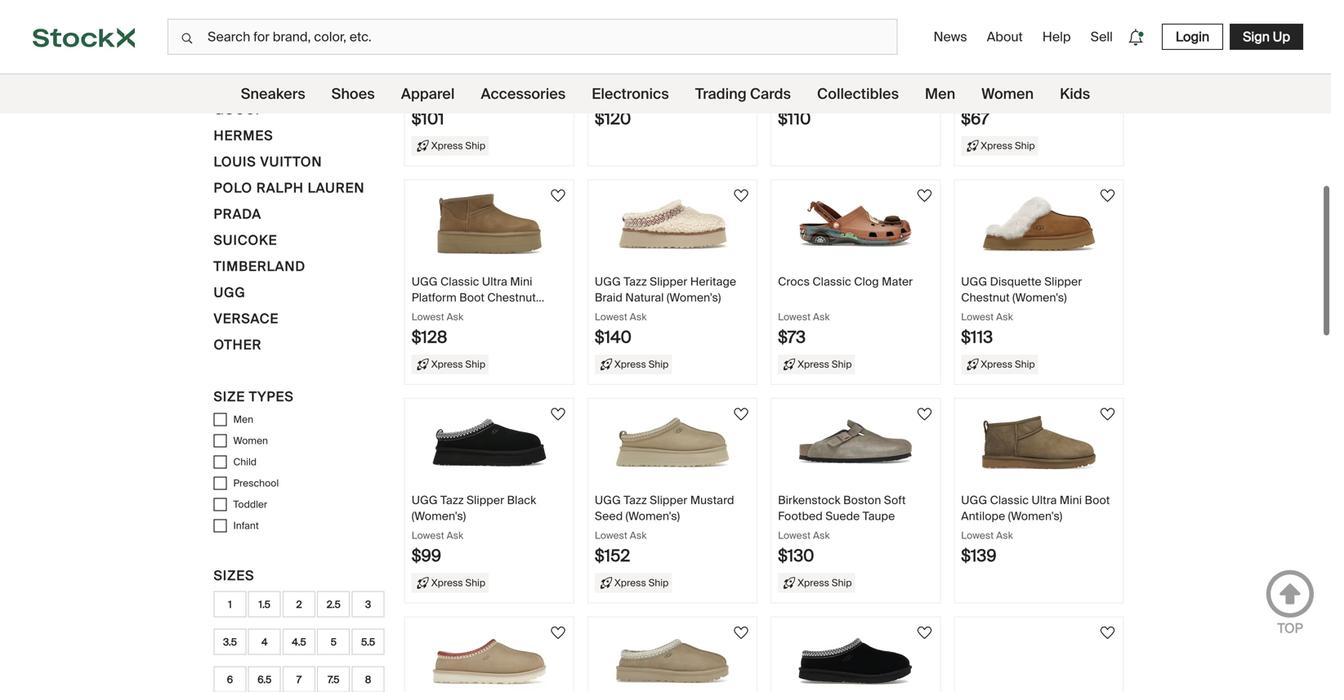 Task type: locate. For each thing, give the bounding box(es) containing it.
0 horizontal spatial ii
[[507, 38, 513, 54]]

ship for $140
[[648, 341, 669, 353]]

(women's) right "seed"
[[626, 491, 680, 506]]

back to top image
[[1266, 570, 1315, 619]]

(women's) right antilope
[[1008, 491, 1062, 506]]

(women's) up accessories link
[[463, 54, 517, 69]]

lowest inside timberland 6" boot black nubuck premium lowest ask $110
[[778, 75, 811, 87]]

braid
[[595, 273, 623, 288]]

login
[[1176, 28, 1209, 45]]

lowest down platform
[[412, 293, 444, 306]]

xpress ship down $99
[[431, 559, 485, 572]]

seed
[[595, 491, 623, 506]]

black inside timberland 6" boot black nubuck premium lowest ask $110
[[882, 38, 911, 54]]

7
[[297, 656, 302, 669]]

xpress down $128 on the left top of page
[[431, 341, 463, 353]]

mini down ugg classic ultra mini boot antilope (women's) image
[[1060, 476, 1082, 491]]

wheat
[[685, 54, 719, 69]]

xpress ship for $113
[[981, 341, 1035, 353]]

lowest up $113
[[961, 293, 994, 306]]

disquette
[[990, 257, 1042, 272]]

1 horizontal spatial black
[[882, 38, 911, 54]]

vuitton
[[260, 136, 322, 153]]

xpress ship down "$152"
[[614, 559, 669, 572]]

1 vertical spatial classic
[[440, 257, 479, 272]]

2 horizontal spatial timberland
[[778, 38, 838, 54]]

$67
[[961, 91, 989, 112]]

xpress for $140
[[614, 341, 646, 353]]

ugg up chesnut
[[961, 38, 987, 54]]

follow image for $130
[[915, 387, 934, 407]]

xpress ship down $73
[[798, 341, 852, 353]]

men
[[925, 85, 955, 103], [233, 396, 253, 409]]

(women's) down heritage
[[667, 273, 721, 288]]

ask inside timberland 6" premium waterproof boot wheat lowest ask $120
[[630, 75, 647, 87]]

follow image right birkenstock boston soft footbed suede taupe image
[[915, 387, 934, 407]]

slipper left mustard
[[650, 476, 687, 491]]

suicoke
[[214, 215, 277, 232]]

lowest up $120
[[595, 75, 627, 87]]

ugg up "seed"
[[595, 476, 621, 491]]

slipper inside "ugg tazz slipper mustard seed (women's) lowest ask $152"
[[650, 476, 687, 491]]

news link
[[927, 22, 974, 52]]

ship for $99
[[465, 559, 485, 572]]

follow image right "ugg tazz slipper heritage braid natural (women's)" image on the top of page
[[731, 169, 751, 188]]

$140
[[595, 310, 632, 331]]

slipper for $113
[[1044, 257, 1082, 272]]

birkenstock boston soft footbed suede taupe lowest ask $130
[[778, 476, 906, 549]]

lowest inside ugg tasman ii slipper chesnut (kids) lowest ask $67
[[961, 75, 994, 87]]

1 horizontal spatial chestnut
[[487, 273, 536, 288]]

ugg left disquette
[[961, 257, 987, 272]]

6.5 button
[[248, 649, 281, 675]]

ugg classic ultra mini boot antilope (women's) image
[[982, 395, 1096, 456]]

lowest inside birkenstock boston soft footbed suede taupe lowest ask $130
[[778, 512, 811, 525]]

tazz up "$152"
[[624, 476, 647, 491]]

boot for wheat
[[657, 54, 682, 69]]

ship
[[465, 122, 485, 135], [1015, 122, 1035, 135], [465, 341, 485, 353], [648, 341, 669, 353], [832, 341, 852, 353], [1015, 341, 1035, 353], [465, 559, 485, 572], [648, 559, 669, 572], [832, 559, 852, 572]]

follow image right "crocs classic clog mater" 'image' at the top right
[[915, 169, 934, 188]]

1 horizontal spatial women
[[982, 85, 1034, 103]]

1 vertical spatial ultra
[[1032, 476, 1057, 491]]

1 horizontal spatial premium
[[822, 54, 870, 69]]

women
[[982, 85, 1034, 103], [233, 417, 268, 430]]

louis vuitton
[[214, 136, 322, 153]]

follow image right 'ugg tasman slipper sand dark cherry (women's)' "image" at bottom
[[548, 606, 568, 626]]

black inside ugg tazz slipper black (women's) lowest ask $99
[[507, 476, 536, 491]]

6"
[[658, 38, 668, 54], [841, 38, 852, 54]]

classic inside ugg classic mini ii boot chestnut (women's) lowest ask $101
[[440, 38, 479, 54]]

timberland up nubuck
[[778, 38, 838, 54]]

tazz inside ugg tazz slipper black (women's) lowest ask $99
[[440, 476, 464, 491]]

chestnut up apparel
[[412, 54, 460, 69]]

infant
[[233, 502, 259, 515]]

xpress ship
[[431, 122, 485, 135], [981, 122, 1035, 135], [431, 341, 485, 353], [614, 341, 669, 353], [798, 341, 852, 353], [981, 341, 1035, 353], [431, 559, 485, 572], [614, 559, 669, 572], [798, 559, 852, 572]]

black for $99
[[507, 476, 536, 491]]

Search... search field
[[168, 19, 898, 55]]

lowest down "seed"
[[595, 512, 627, 525]]

tazz up $99
[[440, 476, 464, 491]]

trading cards
[[695, 85, 791, 103]]

1 horizontal spatial 6"
[[841, 38, 852, 54]]

sign up
[[1243, 28, 1290, 45]]

timberland inside timberland 6" premium waterproof boot wheat lowest ask $120
[[595, 38, 655, 54]]

0 vertical spatial mini
[[482, 38, 504, 54]]

louis
[[214, 136, 256, 153]]

ask inside ugg tasman ii slipper chesnut (kids) lowest ask $67
[[996, 75, 1013, 87]]

chesnut
[[961, 54, 1006, 69]]

slipper left sell link
[[1044, 38, 1081, 54]]

2 vertical spatial classic
[[990, 476, 1029, 491]]

slipper right disquette
[[1044, 257, 1082, 272]]

shoes
[[331, 85, 375, 103]]

0 horizontal spatial ultra
[[482, 257, 507, 272]]

follow image right ugg classic ultra mini boot black (women's) image
[[1098, 606, 1117, 626]]

timberland for $120
[[595, 38, 655, 54]]

women up child
[[233, 417, 268, 430]]

lowest down nubuck
[[778, 75, 811, 87]]

hermes button
[[214, 108, 273, 135]]

lowest down 'footbed'
[[778, 512, 811, 525]]

apparel
[[401, 85, 455, 103]]

ship down birkenstock boston soft footbed suede taupe lowest ask $130
[[832, 559, 852, 572]]

taupe
[[863, 491, 895, 506]]

chestnut inside ugg classic mini ii boot chestnut (women's) lowest ask $101
[[412, 54, 460, 69]]

natural
[[625, 273, 664, 288]]

ugg classic mini ii boot chestnut (women's) lowest ask $101
[[412, 38, 542, 112]]

ship down "ugg tazz slipper mustard seed (women's) lowest ask $152"
[[648, 559, 669, 572]]

follow image right ugg tasman slipper mustard seed (women's) image
[[731, 606, 751, 626]]

1 horizontal spatial ultra
[[1032, 476, 1057, 491]]

follow image for ugg tazz slipper mustard seed (women's) image
[[731, 387, 751, 407]]

6" down timberland 6" premium waterproof boot wheat image
[[658, 38, 668, 54]]

boot inside timberland 6" premium waterproof boot wheat lowest ask $120
[[657, 54, 682, 69]]

follow image right ugg tazz slipper mustard seed (women's) image
[[731, 387, 751, 407]]

ask inside ugg classic ultra mini boot antilope (women's) lowest ask $139
[[996, 512, 1013, 525]]

follow image for $113
[[1098, 169, 1117, 188]]

ship down ugg classic ultra mini platform boot chestnut (women's)
[[465, 341, 485, 353]]

ship for $128
[[465, 341, 485, 353]]

timberland inside timberland 6" boot black nubuck premium lowest ask $110
[[778, 38, 838, 54]]

xpress ship down $128 on the left top of page
[[431, 341, 485, 353]]

classic for $101
[[440, 38, 479, 54]]

ship down ugg tazz slipper black (women's) lowest ask $99
[[465, 559, 485, 572]]

classic inside ugg classic ultra mini boot antilope (women's) lowest ask $139
[[990, 476, 1029, 491]]

classic up antilope
[[990, 476, 1029, 491]]

1 horizontal spatial men
[[925, 85, 955, 103]]

timberland up waterproof
[[595, 38, 655, 54]]

ii inside ugg classic mini ii boot chestnut (women's) lowest ask $101
[[507, 38, 513, 54]]

7.5
[[328, 656, 339, 669]]

kids link
[[1060, 74, 1090, 114]]

prada button
[[214, 187, 262, 213]]

ugg for $113
[[961, 257, 987, 272]]

ugg disquette slipper chestnut (women's) image
[[982, 176, 1096, 237]]

xpress ship for $152
[[614, 559, 669, 572]]

6" down timberland 6" boot black nubuck premium image
[[841, 38, 852, 54]]

2 horizontal spatial mini
[[1060, 476, 1082, 491]]

xpress for $152
[[614, 559, 646, 572]]

ultra inside ugg classic ultra mini platform boot chestnut (women's)
[[482, 257, 507, 272]]

classic down ugg classic mini ii boot chestnut (women's) image
[[440, 38, 479, 54]]

ugg up braid
[[595, 257, 621, 272]]

ugg inside ugg tasman ii slipper chesnut (kids) lowest ask $67
[[961, 38, 987, 54]]

ship up birkenstock boston soft footbed suede taupe image
[[832, 341, 852, 353]]

0 horizontal spatial 6"
[[658, 38, 668, 54]]

chestnut down disquette
[[961, 273, 1010, 288]]

help
[[1042, 28, 1071, 45]]

xpress down "$152"
[[614, 559, 646, 572]]

ask inside ugg classic mini ii boot chestnut (women's) lowest ask $101
[[447, 75, 463, 87]]

chestnut
[[412, 54, 460, 69], [487, 273, 536, 288], [961, 273, 1010, 288]]

ugg inside ugg tazz slipper heritage braid natural (women's) lowest ask $140
[[595, 257, 621, 272]]

follow image right ugg classic ultra mini platform boot chestnut (women's) image
[[548, 169, 568, 188]]

ugg
[[412, 38, 438, 54], [961, 38, 987, 54], [412, 257, 438, 272], [595, 257, 621, 272], [961, 257, 987, 272], [214, 267, 246, 284], [412, 476, 438, 491], [595, 476, 621, 491], [961, 476, 987, 491]]

0 horizontal spatial chestnut
[[412, 54, 460, 69]]

xpress for $99
[[431, 559, 463, 572]]

chestnut inside ugg disquette slipper chestnut (women's) lowest ask $113
[[961, 273, 1010, 288]]

black left "news"
[[882, 38, 911, 54]]

0 horizontal spatial mini
[[482, 38, 504, 54]]

lowest inside lowest ask $128
[[412, 293, 444, 306]]

1 horizontal spatial ii
[[1034, 38, 1041, 54]]

ask inside ugg disquette slipper chestnut (women's) lowest ask $113
[[996, 293, 1013, 306]]

men up child
[[233, 396, 253, 409]]

7.5 button
[[317, 649, 350, 675]]

gucci
[[214, 84, 260, 101]]

ultra down ugg classic ultra mini boot antilope (women's) image
[[1032, 476, 1057, 491]]

ask inside birkenstock boston soft footbed suede taupe lowest ask $130
[[813, 512, 830, 525]]

ship down ugg tazz slipper heritage braid natural (women's) lowest ask $140
[[648, 341, 669, 353]]

lowest down antilope
[[961, 512, 994, 525]]

1 vertical spatial men
[[233, 396, 253, 409]]

xpress for $101
[[431, 122, 463, 135]]

ugg tasman slipper mustard seed (women's) image
[[615, 613, 730, 675]]

5
[[331, 618, 337, 631]]

xpress down $99
[[431, 559, 463, 572]]

ii down ugg classic mini ii boot chestnut (women's) image
[[507, 38, 513, 54]]

ugg inside ugg tazz slipper black (women's) lowest ask $99
[[412, 476, 438, 491]]

dr. martens
[[214, 58, 310, 75]]

lowest down chesnut
[[961, 75, 994, 87]]

1 vertical spatial premium
[[822, 54, 870, 69]]

antilope
[[961, 491, 1005, 506]]

1 ii from the left
[[507, 38, 513, 54]]

ii left help
[[1034, 38, 1041, 54]]

ship down ugg disquette slipper chestnut (women's) lowest ask $113 on the right of the page
[[1015, 341, 1035, 353]]

notification unread icon image
[[1124, 26, 1147, 49]]

4 button
[[248, 612, 281, 638]]

1 horizontal spatial mini
[[510, 257, 532, 272]]

premium up 'collectibles'
[[822, 54, 870, 69]]

tazz
[[624, 257, 647, 272], [440, 476, 464, 491], [624, 476, 647, 491]]

1 6" from the left
[[658, 38, 668, 54]]

trading cards link
[[695, 74, 791, 114]]

xpress down $113
[[981, 341, 1013, 353]]

1 vertical spatial mini
[[510, 257, 532, 272]]

1 vertical spatial black
[[507, 476, 536, 491]]

ship down women link
[[1015, 122, 1035, 135]]

lowest up $99
[[412, 512, 444, 525]]

electronics link
[[592, 74, 669, 114]]

2 vertical spatial mini
[[1060, 476, 1082, 491]]

slipper down ugg tazz slipper black (women's) image
[[467, 476, 504, 491]]

product category switcher element
[[0, 74, 1331, 114]]

1.5
[[259, 581, 270, 594]]

xpress ship down $130
[[798, 559, 852, 572]]

2 6" from the left
[[841, 38, 852, 54]]

tazz inside ugg tazz slipper heritage braid natural (women's) lowest ask $140
[[624, 257, 647, 272]]

suicoke button
[[214, 213, 277, 239]]

dior button
[[214, 30, 249, 56]]

follow image
[[548, 169, 568, 188], [731, 169, 751, 188], [1098, 169, 1117, 188], [915, 387, 934, 407], [1098, 387, 1117, 407], [548, 606, 568, 626], [1098, 606, 1117, 626]]

ugg for $67
[[961, 38, 987, 54]]

0 horizontal spatial women
[[233, 417, 268, 430]]

0 vertical spatial classic
[[440, 38, 479, 54]]

ask inside "ugg tazz slipper mustard seed (women's) lowest ask $152"
[[630, 512, 647, 525]]

timberland down the suicoke button
[[214, 241, 306, 258]]

ugg tazz slipper black (women's) image
[[432, 395, 547, 456]]

$73
[[778, 310, 806, 331]]

follow image right ugg classic ultra mini boot antilope (women's) image
[[1098, 387, 1117, 407]]

(women's) inside ugg classic ultra mini boot antilope (women's) lowest ask $139
[[1008, 491, 1062, 506]]

follow image right the ugg disquette slipper chestnut (women's) image
[[1098, 169, 1117, 188]]

slipper up natural
[[650, 257, 687, 272]]

timberland for $110
[[778, 38, 838, 54]]

black
[[882, 38, 911, 54], [507, 476, 536, 491]]

slipper inside ugg tazz slipper black (women's) lowest ask $99
[[467, 476, 504, 491]]

ugg classic mini ii boot chestnut (women's) image
[[432, 0, 547, 19]]

classic
[[440, 38, 479, 54], [440, 257, 479, 272], [990, 476, 1029, 491]]

boot inside ugg classic ultra mini platform boot chestnut (women's)
[[459, 273, 485, 288]]

0 vertical spatial black
[[882, 38, 911, 54]]

ugg up antilope
[[961, 476, 987, 491]]

6" inside timberland 6" premium waterproof boot wheat lowest ask $120
[[658, 38, 668, 54]]

1 horizontal spatial timberland
[[595, 38, 655, 54]]

follow image right ugg tazz slipper black (women's) image
[[548, 387, 568, 407]]

0 vertical spatial ultra
[[482, 257, 507, 272]]

0 horizontal spatial men
[[233, 396, 253, 409]]

0 horizontal spatial premium
[[671, 38, 719, 54]]

ugg up $99
[[412, 476, 438, 491]]

ship for $152
[[648, 559, 669, 572]]

classic up platform
[[440, 257, 479, 272]]

boot
[[516, 38, 542, 54], [854, 38, 880, 54], [657, 54, 682, 69], [459, 273, 485, 288], [1085, 476, 1110, 491]]

lowest up $101
[[412, 75, 444, 87]]

5.5
[[361, 618, 375, 631]]

boot inside ugg classic mini ii boot chestnut (women's) lowest ask $101
[[516, 38, 542, 54]]

nubuck
[[778, 54, 819, 69]]

xpress down $140 at the top of page
[[614, 341, 646, 353]]

polo
[[214, 162, 253, 179]]

xpress down $101
[[431, 122, 463, 135]]

xpress down $73
[[798, 341, 829, 353]]

follow image for ugg tasman slipper mustard seed (women's) image
[[731, 606, 751, 626]]

ugg for $101
[[412, 38, 438, 54]]

ship for $101
[[465, 122, 485, 135]]

women down (kids)
[[982, 85, 1034, 103]]

0 vertical spatial premium
[[671, 38, 719, 54]]

(women's) down platform
[[412, 288, 466, 304]]

xpress ship down $113
[[981, 341, 1035, 353]]

follow image for $139
[[1098, 387, 1117, 407]]

6" for $120
[[658, 38, 668, 54]]

slipper inside ugg disquette slipper chestnut (women's) lowest ask $113
[[1044, 257, 1082, 272]]

boot inside ugg classic ultra mini boot antilope (women's) lowest ask $139
[[1085, 476, 1110, 491]]

black down ugg tazz slipper black (women's) image
[[507, 476, 536, 491]]

1
[[228, 581, 232, 594]]

ultra for chestnut
[[482, 257, 507, 272]]

lowest inside ugg classic ultra mini boot antilope (women's) lowest ask $139
[[961, 512, 994, 525]]

ugg inside ugg disquette slipper chestnut (women's) lowest ask $113
[[961, 257, 987, 272]]

0 vertical spatial women
[[982, 85, 1034, 103]]

ugg tasman ii slipper black (kids) image
[[798, 613, 913, 675]]

ugg up apparel
[[412, 38, 438, 54]]

xpress ship for $140
[[614, 341, 669, 353]]

ii
[[507, 38, 513, 54], [1034, 38, 1041, 54]]

premium up wheat
[[671, 38, 719, 54]]

boot inside timberland 6" boot black nubuck premium lowest ask $110
[[854, 38, 880, 54]]

xpress ship down $101
[[431, 122, 485, 135]]

ultra for (women's)
[[1032, 476, 1057, 491]]

mini inside ugg classic mini ii boot chestnut (women's) lowest ask $101
[[482, 38, 504, 54]]

lowest down braid
[[595, 293, 627, 306]]

xpress down $130
[[798, 559, 829, 572]]

tazz up natural
[[624, 257, 647, 272]]

men left $67
[[925, 85, 955, 103]]

2 horizontal spatial chestnut
[[961, 273, 1010, 288]]

(women's) up $99
[[412, 491, 466, 506]]

mini down ugg classic mini ii boot chestnut (women's) image
[[482, 38, 504, 54]]

timberland 6" boot black nubuck premium image
[[798, 0, 913, 19]]

mini inside ugg classic ultra mini platform boot chestnut (women's)
[[510, 257, 532, 272]]

mini down ugg classic ultra mini platform boot chestnut (women's) image
[[510, 257, 532, 272]]

(women's) down disquette
[[1012, 273, 1067, 288]]

0 horizontal spatial black
[[507, 476, 536, 491]]

ultra down ugg classic ultra mini platform boot chestnut (women's) image
[[482, 257, 507, 272]]

slipper inside ugg tazz slipper heritage braid natural (women's) lowest ask $140
[[650, 257, 687, 272]]

collectibles
[[817, 85, 899, 103]]

sneakers
[[241, 85, 305, 103]]

2 ii from the left
[[1034, 38, 1041, 54]]

4.5 button
[[283, 612, 315, 638]]

6 button
[[214, 649, 246, 675]]

ugg disquette slipper chestnut (women's) lowest ask $113
[[961, 257, 1082, 331]]

ultra inside ugg classic ultra mini boot antilope (women's) lowest ask $139
[[1032, 476, 1057, 491]]

ugg up platform
[[412, 257, 438, 272]]

mini for ugg classic ultra mini boot antilope (women's) lowest ask $139
[[1060, 476, 1082, 491]]

xpress ship down $140 at the top of page
[[614, 341, 669, 353]]

follow image
[[915, 169, 934, 188], [548, 387, 568, 407], [731, 387, 751, 407], [731, 606, 751, 626], [915, 606, 934, 626]]

tazz inside "ugg tazz slipper mustard seed (women's) lowest ask $152"
[[624, 476, 647, 491]]

$120
[[595, 91, 631, 112]]

follow image right the ugg tasman ii slipper black (kids) image
[[915, 606, 934, 626]]

slipper for $99
[[467, 476, 504, 491]]

0 vertical spatial men
[[925, 85, 955, 103]]

xpress for $130
[[798, 559, 829, 572]]

6" inside timberland 6" boot black nubuck premium lowest ask $110
[[841, 38, 852, 54]]

mini inside ugg classic ultra mini boot antilope (women's) lowest ask $139
[[1060, 476, 1082, 491]]

xpress ship down women link
[[981, 122, 1035, 135]]

men inside product category switcher element
[[925, 85, 955, 103]]

xpress down $67
[[981, 122, 1013, 135]]

ultra
[[482, 257, 507, 272], [1032, 476, 1057, 491]]

chestnut down ugg classic ultra mini platform boot chestnut (women's) image
[[487, 273, 536, 288]]

$128
[[412, 310, 447, 331]]

lowest
[[412, 75, 444, 87], [595, 75, 627, 87], [778, 75, 811, 87], [961, 75, 994, 87], [412, 293, 444, 306], [595, 293, 627, 306], [961, 293, 994, 306], [412, 512, 444, 525], [595, 512, 627, 525], [778, 512, 811, 525], [961, 512, 994, 525]]

ugg inside "ugg tazz slipper mustard seed (women's) lowest ask $152"
[[595, 476, 621, 491]]

ugg classic ultra mini boot antilope (women's) lowest ask $139
[[961, 476, 1110, 549]]

cards
[[750, 85, 791, 103]]

ugg inside ugg classic mini ii boot chestnut (women's) lowest ask $101
[[412, 38, 438, 54]]

ship down ugg classic mini ii boot chestnut (women's) lowest ask $101
[[465, 122, 485, 135]]

(women's) inside "ugg tazz slipper mustard seed (women's) lowest ask $152"
[[626, 491, 680, 506]]



Task type: describe. For each thing, give the bounding box(es) containing it.
polo ralph lauren
[[214, 162, 365, 179]]

birkenstock
[[778, 476, 841, 491]]

up
[[1273, 28, 1290, 45]]

ask inside timberland 6" boot black nubuck premium lowest ask $110
[[813, 75, 830, 87]]

prada
[[214, 188, 262, 206]]

lowest inside ugg disquette slipper chestnut (women's) lowest ask $113
[[961, 293, 994, 306]]

chestnut inside ugg classic ultra mini platform boot chestnut (women's)
[[487, 273, 536, 288]]

1.5 button
[[248, 574, 281, 600]]

slipper for $140
[[650, 257, 687, 272]]

ugg classic ultra mini boot black (women's) image
[[982, 613, 1096, 675]]

apparel link
[[401, 74, 455, 114]]

(women's) inside ugg classic mini ii boot chestnut (women's) lowest ask $101
[[463, 54, 517, 69]]

ship for $113
[[1015, 341, 1035, 353]]

slipper for $152
[[650, 476, 687, 491]]

heritage
[[690, 257, 736, 272]]

xpress ship for $99
[[431, 559, 485, 572]]

8
[[365, 656, 371, 669]]

martens
[[242, 58, 310, 75]]

ugg inside ugg classic ultra mini boot antilope (women's) lowest ask $139
[[961, 476, 987, 491]]

$110
[[778, 91, 811, 112]]

shoes link
[[331, 74, 375, 114]]

lauren
[[308, 162, 365, 179]]

louis vuitton button
[[214, 135, 322, 161]]

6" for $110
[[841, 38, 852, 54]]

3.5
[[223, 618, 237, 631]]

lowest inside ugg tazz slipper black (women's) lowest ask $99
[[412, 512, 444, 525]]

toddler
[[233, 481, 267, 494]]

help link
[[1036, 22, 1077, 52]]

premium inside timberland 6" boot black nubuck premium lowest ask $110
[[822, 54, 870, 69]]

xpress ship for $130
[[798, 559, 852, 572]]

4
[[261, 618, 268, 631]]

tasman
[[990, 38, 1032, 54]]

$113
[[961, 310, 993, 331]]

black for ask
[[882, 38, 911, 54]]

tazz for $99
[[440, 476, 464, 491]]

kids
[[1060, 85, 1090, 103]]

about link
[[980, 22, 1029, 52]]

(women's) inside ugg disquette slipper chestnut (women's) lowest ask $113
[[1012, 273, 1067, 288]]

waterproof
[[595, 54, 654, 69]]

ugg for $99
[[412, 476, 438, 491]]

sell link
[[1084, 22, 1119, 52]]

follow image for the ugg tasman ii slipper black (kids) image
[[915, 606, 934, 626]]

accessories link
[[481, 74, 566, 114]]

top
[[1277, 620, 1303, 637]]

about
[[987, 28, 1023, 45]]

2.5 button
[[317, 574, 350, 600]]

ugg tazz slipper mustard seed (women's) image
[[615, 395, 730, 456]]

(women's) inside ugg tazz slipper black (women's) lowest ask $99
[[412, 491, 466, 506]]

ask inside ugg tazz slipper black (women's) lowest ask $99
[[447, 512, 463, 525]]

tazz for lowest
[[624, 257, 647, 272]]

0 horizontal spatial timberland
[[214, 241, 306, 258]]

classic for $139
[[990, 476, 1029, 491]]

follow image for $128
[[548, 169, 568, 188]]

electronics
[[592, 85, 669, 103]]

men link
[[925, 74, 955, 114]]

versace button
[[214, 291, 279, 318]]

lowest inside timberland 6" premium waterproof boot wheat lowest ask $120
[[595, 75, 627, 87]]

$152
[[595, 528, 630, 549]]

ugg inside ugg classic ultra mini platform boot chestnut (women's)
[[412, 257, 438, 272]]

birkenstock boston soft footbed suede taupe image
[[798, 395, 913, 456]]

women inside product category switcher element
[[982, 85, 1034, 103]]

ship for $130
[[832, 559, 852, 572]]

2.5
[[327, 581, 341, 594]]

1 button
[[214, 574, 246, 600]]

xpress for $67
[[981, 122, 1013, 135]]

xpress ship for $128
[[431, 341, 485, 353]]

crocs classic clog mater image
[[798, 176, 913, 237]]

ask inside lowest ask $128
[[447, 293, 463, 306]]

sneakers link
[[241, 74, 305, 114]]

ugg for $140
[[595, 257, 621, 272]]

ugg tazz slipper heritage braid natural (women's) image
[[615, 176, 730, 237]]

soft
[[884, 476, 906, 491]]

ask inside ugg tazz slipper heritage braid natural (women's) lowest ask $140
[[630, 293, 647, 306]]

stockx logo image
[[33, 28, 135, 48]]

dr. martens button
[[214, 56, 310, 82]]

(women's) inside ugg tazz slipper heritage braid natural (women's) lowest ask $140
[[667, 273, 721, 288]]

3
[[365, 581, 371, 594]]

xpress ship for $67
[[981, 122, 1035, 135]]

boot for antilope
[[1085, 476, 1110, 491]]

xpress ship for $101
[[431, 122, 485, 135]]

2
[[296, 581, 302, 594]]

follow image for "crocs classic clog mater" 'image' at the top right
[[915, 169, 934, 188]]

other button
[[214, 318, 262, 344]]

sign
[[1243, 28, 1270, 45]]

2 button
[[283, 574, 315, 600]]

stockx logo link
[[0, 0, 168, 74]]

6
[[227, 656, 233, 669]]

follow image for ugg tazz slipper black (women's) image
[[548, 387, 568, 407]]

ship for $67
[[1015, 122, 1035, 135]]

5 button
[[317, 612, 350, 638]]

login button
[[1162, 24, 1223, 50]]

timberland 6" premium waterproof boot wheat image
[[615, 0, 730, 19]]

classic inside ugg classic ultra mini platform boot chestnut (women's)
[[440, 257, 479, 272]]

3.5 button
[[214, 612, 246, 638]]

4.5
[[292, 618, 306, 631]]

ugg button
[[214, 265, 246, 291]]

$101
[[412, 91, 444, 112]]

preschool
[[233, 460, 279, 472]]

timberland button
[[214, 239, 306, 265]]

$99
[[412, 528, 441, 549]]

slipper inside ugg tasman ii slipper chesnut (kids) lowest ask $67
[[1044, 38, 1081, 54]]

collectibles link
[[817, 74, 899, 114]]

news
[[934, 28, 967, 45]]

3 button
[[352, 574, 384, 600]]

trading
[[695, 85, 747, 103]]

women link
[[982, 74, 1034, 114]]

crocs
[[214, 5, 264, 23]]

xpress for $113
[[981, 341, 1013, 353]]

6.5
[[258, 656, 271, 669]]

$139
[[961, 528, 997, 549]]

5.5 button
[[352, 612, 384, 638]]

follow image for $140
[[731, 169, 751, 188]]

tazz for ask
[[624, 476, 647, 491]]

ii inside ugg tasman ii slipper chesnut (kids) lowest ask $67
[[1034, 38, 1041, 54]]

1 vertical spatial women
[[233, 417, 268, 430]]

hermes
[[214, 110, 273, 127]]

lowest inside ugg classic mini ii boot chestnut (women's) lowest ask $101
[[412, 75, 444, 87]]

ugg tasman slipper sand dark cherry (women's) image
[[432, 613, 547, 675]]

(women's) inside ugg classic ultra mini platform boot chestnut (women's)
[[412, 288, 466, 304]]

dior
[[214, 32, 249, 49]]

other
[[214, 319, 262, 336]]

mini for ugg classic ultra mini platform boot chestnut (women's)
[[510, 257, 532, 272]]

lowest inside ugg tazz slipper heritage braid natural (women's) lowest ask $140
[[595, 293, 627, 306]]

(kids)
[[1009, 54, 1038, 69]]

lowest inside "ugg tazz slipper mustard seed (women's) lowest ask $152"
[[595, 512, 627, 525]]

platform
[[412, 273, 457, 288]]

ugg up versace
[[214, 267, 246, 284]]

boot for chestnut
[[516, 38, 542, 54]]

footbed
[[778, 491, 823, 506]]

ugg classic ultra mini platform boot chestnut (women's) image
[[432, 176, 547, 237]]

xpress for $128
[[431, 341, 463, 353]]

ugg for $152
[[595, 476, 621, 491]]

$130
[[778, 528, 814, 549]]

premium inside timberland 6" premium waterproof boot wheat lowest ask $120
[[671, 38, 719, 54]]



Task type: vqa. For each thing, say whether or not it's contained in the screenshot.
Follow icon to the bottom
yes



